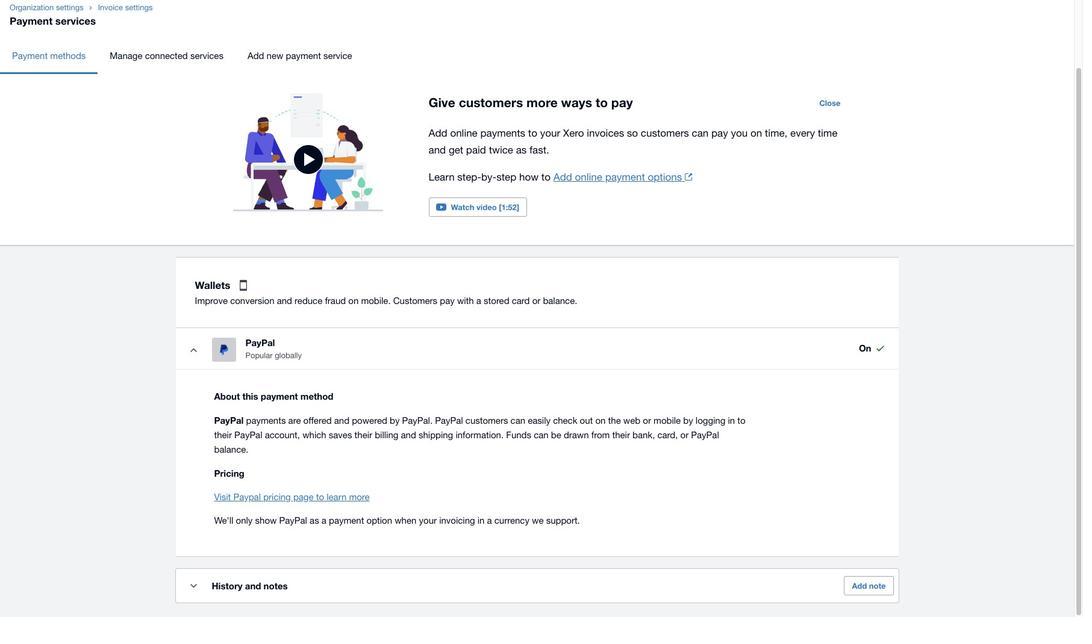 Task type: locate. For each thing, give the bounding box(es) containing it.
2 settings from the left
[[125, 3, 153, 12]]

services right connected
[[190, 51, 224, 61]]

a left currency on the left bottom of the page
[[487, 516, 492, 526]]

when
[[395, 516, 417, 526]]

organization settings link
[[5, 2, 88, 14]]

and inside wallets improve conversion and reduce fraud on mobile. customers pay with a stored card or balance.
[[277, 296, 292, 306]]

add left note
[[853, 582, 867, 591]]

0 vertical spatial can
[[692, 127, 709, 139]]

0 vertical spatial services
[[55, 14, 96, 27]]

0 vertical spatial on
[[751, 127, 763, 139]]

1 vertical spatial services
[[190, 51, 224, 61]]

information.
[[456, 430, 504, 441]]

2 vertical spatial can
[[534, 430, 549, 441]]

and left the notes
[[245, 581, 261, 592]]

can for pay
[[692, 127, 709, 139]]

settings right invoice
[[125, 3, 153, 12]]

more inside wallets main content
[[349, 492, 370, 503]]

pricing
[[214, 468, 245, 479]]

settings for invoice settings
[[125, 3, 153, 12]]

or inside wallets improve conversion and reduce fraud on mobile. customers pay with a stored card or balance.
[[533, 296, 541, 306]]

[1:52]
[[499, 203, 520, 212]]

1 horizontal spatial settings
[[125, 3, 153, 12]]

settings up payment services
[[56, 3, 84, 12]]

1 vertical spatial payments
[[246, 416, 286, 426]]

services down organization settings link
[[55, 14, 96, 27]]

1 toggle button from the top
[[182, 338, 206, 362]]

0 horizontal spatial on
[[349, 296, 359, 306]]

toggle button
[[182, 338, 206, 362], [182, 574, 206, 599]]

payment right the new at top left
[[286, 51, 321, 61]]

your inside wallets main content
[[419, 516, 437, 526]]

toggle button left paypal image
[[182, 338, 206, 362]]

2 horizontal spatial can
[[692, 127, 709, 139]]

or right card, on the right bottom of the page
[[681, 430, 689, 441]]

your
[[540, 127, 561, 139], [419, 516, 437, 526]]

2 vertical spatial on
[[596, 416, 606, 426]]

1 vertical spatial can
[[511, 416, 526, 426]]

paypal.
[[402, 416, 433, 426]]

on
[[860, 343, 872, 354]]

more left ways at the top
[[527, 95, 558, 110]]

every
[[791, 127, 816, 139]]

add new payment service
[[248, 51, 352, 61]]

add
[[248, 51, 264, 61], [429, 127, 448, 139], [554, 171, 573, 183], [853, 582, 867, 591]]

0 vertical spatial payment
[[10, 14, 53, 27]]

your up fast.
[[540, 127, 561, 139]]

on inside add online payments to your xero invoices so customers can pay you on time, every time and get paid twice as fast.
[[751, 127, 763, 139]]

online
[[451, 127, 478, 139], [575, 171, 603, 183]]

1 vertical spatial toggle button
[[182, 574, 206, 599]]

and left get
[[429, 144, 446, 156]]

support.
[[546, 516, 580, 526]]

on left the the
[[596, 416, 606, 426]]

watch video [1:52] button
[[429, 198, 528, 217]]

only
[[236, 516, 253, 526]]

payments inside add online payments to your xero invoices so customers can pay you on time, every time and get paid twice as fast.
[[481, 127, 526, 139]]

watch video [1:52]
[[451, 203, 520, 212]]

balance. right card
[[543, 296, 578, 306]]

balance. up pricing
[[214, 445, 249, 455]]

and left reduce
[[277, 296, 292, 306]]

wallets improve conversion and reduce fraud on mobile. customers pay with a stored card or balance.
[[195, 279, 578, 306]]

menu
[[0, 38, 1075, 74]]

payment for payment methods
[[12, 51, 48, 61]]

payments are offered and powered by paypal. paypal customers can easily check out on the web or mobile by logging in to their paypal account, which saves their billing and shipping information. funds can be drawn from their bank, card, or paypal balance.
[[214, 416, 746, 455]]

online down xero
[[575, 171, 603, 183]]

customers right so at the right
[[641, 127, 689, 139]]

watch
[[451, 203, 475, 212]]

1 horizontal spatial balance.
[[543, 296, 578, 306]]

1 vertical spatial or
[[643, 416, 652, 426]]

settings inside "link"
[[125, 3, 153, 12]]

navigation
[[0, 38, 1075, 74]]

1 horizontal spatial or
[[643, 416, 652, 426]]

0 vertical spatial balance.
[[543, 296, 578, 306]]

to right ways at the top
[[596, 95, 608, 110]]

page
[[293, 492, 314, 503]]

powered
[[352, 416, 387, 426]]

0 horizontal spatial can
[[511, 416, 526, 426]]

settings
[[56, 3, 84, 12], [125, 3, 153, 12]]

2 horizontal spatial their
[[613, 430, 630, 441]]

how
[[520, 171, 539, 183]]

new
[[267, 51, 284, 61]]

in
[[728, 416, 735, 426], [478, 516, 485, 526]]

payments
[[481, 127, 526, 139], [246, 416, 286, 426]]

1 vertical spatial customers
[[641, 127, 689, 139]]

pay up so at the right
[[612, 95, 633, 110]]

payment up are
[[261, 391, 298, 402]]

1 settings from the left
[[56, 3, 84, 12]]

paypal
[[246, 338, 275, 348], [214, 415, 244, 426], [435, 416, 463, 426], [235, 430, 263, 441], [692, 430, 720, 441], [279, 516, 307, 526]]

in right invoicing
[[478, 516, 485, 526]]

toggle image
[[190, 584, 197, 589]]

visit
[[214, 492, 231, 503]]

1 horizontal spatial on
[[596, 416, 606, 426]]

1 vertical spatial your
[[419, 516, 437, 526]]

a down visit paypal pricing page to learn more
[[322, 516, 327, 526]]

2 vertical spatial pay
[[440, 296, 455, 306]]

learn
[[429, 171, 455, 183]]

by
[[390, 416, 400, 426], [684, 416, 694, 426]]

payment left methods
[[12, 51, 48, 61]]

add left the new at top left
[[248, 51, 264, 61]]

0 vertical spatial more
[[527, 95, 558, 110]]

about this payment method
[[214, 391, 334, 402]]

add inside add online payments to your xero invoices so customers can pay you on time, every time and get paid twice as fast.
[[429, 127, 448, 139]]

0 horizontal spatial as
[[310, 516, 319, 526]]

the
[[609, 416, 621, 426]]

a right with
[[477, 296, 482, 306]]

1 vertical spatial in
[[478, 516, 485, 526]]

can inside add online payments to your xero invoices so customers can pay you on time, every time and get paid twice as fast.
[[692, 127, 709, 139]]

can down easily at the bottom
[[534, 430, 549, 441]]

1 horizontal spatial your
[[540, 127, 561, 139]]

show
[[255, 516, 277, 526]]

1 vertical spatial pay
[[712, 127, 729, 139]]

0 horizontal spatial a
[[322, 516, 327, 526]]

pay left you
[[712, 127, 729, 139]]

their up pricing
[[214, 430, 232, 441]]

payment down organization on the top left of the page
[[10, 14, 53, 27]]

add inside add new payment service link
[[248, 51, 264, 61]]

ways
[[562, 95, 592, 110]]

0 horizontal spatial payments
[[246, 416, 286, 426]]

online up get
[[451, 127, 478, 139]]

by up the billing
[[390, 416, 400, 426]]

0 horizontal spatial services
[[55, 14, 96, 27]]

2 horizontal spatial pay
[[712, 127, 729, 139]]

get
[[449, 144, 464, 156]]

1 vertical spatial as
[[310, 516, 319, 526]]

or right card
[[533, 296, 541, 306]]

payments up twice
[[481, 127, 526, 139]]

their
[[214, 430, 232, 441], [355, 430, 373, 441], [613, 430, 630, 441]]

0 vertical spatial in
[[728, 416, 735, 426]]

add online payment options link
[[554, 171, 693, 183]]

currency
[[495, 516, 530, 526]]

history
[[212, 581, 243, 592]]

0 vertical spatial your
[[540, 127, 561, 139]]

pay
[[612, 95, 633, 110], [712, 127, 729, 139], [440, 296, 455, 306]]

2 horizontal spatial on
[[751, 127, 763, 139]]

customers
[[459, 95, 523, 110], [641, 127, 689, 139], [466, 416, 508, 426]]

0 horizontal spatial more
[[349, 492, 370, 503]]

1 horizontal spatial their
[[355, 430, 373, 441]]

1 horizontal spatial payments
[[481, 127, 526, 139]]

add down give
[[429, 127, 448, 139]]

drawn
[[564, 430, 589, 441]]

1 vertical spatial payment
[[12, 51, 48, 61]]

fast.
[[530, 144, 550, 156]]

to right logging
[[738, 416, 746, 426]]

1 horizontal spatial services
[[190, 51, 224, 61]]

1 vertical spatial online
[[575, 171, 603, 183]]

2 vertical spatial customers
[[466, 416, 508, 426]]

manage connected services
[[110, 51, 224, 61]]

out
[[580, 416, 593, 426]]

invoicing
[[439, 516, 475, 526]]

note
[[870, 582, 886, 591]]

0 vertical spatial pay
[[612, 95, 633, 110]]

0 horizontal spatial balance.
[[214, 445, 249, 455]]

on right you
[[751, 127, 763, 139]]

add note button
[[845, 577, 894, 596]]

0 horizontal spatial their
[[214, 430, 232, 441]]

more right learn
[[349, 492, 370, 503]]

connected
[[145, 51, 188, 61]]

on right fraud at top
[[349, 296, 359, 306]]

1 horizontal spatial pay
[[612, 95, 633, 110]]

their down the the
[[613, 430, 630, 441]]

payment
[[286, 51, 321, 61], [606, 171, 645, 183], [261, 391, 298, 402], [329, 516, 364, 526]]

services
[[55, 14, 96, 27], [190, 51, 224, 61]]

customers inside add online payments to your xero invoices so customers can pay you on time, every time and get paid twice as fast.
[[641, 127, 689, 139]]

0 vertical spatial toggle button
[[182, 338, 206, 362]]

0 horizontal spatial settings
[[56, 3, 84, 12]]

by right mobile
[[684, 416, 694, 426]]

or up the bank,
[[643, 416, 652, 426]]

payments up account,
[[246, 416, 286, 426]]

0 horizontal spatial online
[[451, 127, 478, 139]]

balance. inside wallets improve conversion and reduce fraud on mobile. customers pay with a stored card or balance.
[[543, 296, 578, 306]]

mobile
[[654, 416, 681, 426]]

0 horizontal spatial pay
[[440, 296, 455, 306]]

their down the powered
[[355, 430, 373, 441]]

0 horizontal spatial or
[[533, 296, 541, 306]]

1 horizontal spatial more
[[527, 95, 558, 110]]

your right when
[[419, 516, 437, 526]]

payment inside 'menu'
[[12, 51, 48, 61]]

0 vertical spatial payments
[[481, 127, 526, 139]]

customers up information.
[[466, 416, 508, 426]]

payment methods
[[12, 51, 86, 61]]

1 vertical spatial more
[[349, 492, 370, 503]]

can for easily
[[511, 416, 526, 426]]

can up funds
[[511, 416, 526, 426]]

2 vertical spatial or
[[681, 430, 689, 441]]

1 their from the left
[[214, 430, 232, 441]]

0 horizontal spatial in
[[478, 516, 485, 526]]

to inside payments are offered and powered by paypal. paypal customers can easily check out on the web or mobile by logging in to their paypal account, which saves their billing and shipping information. funds can be drawn from their bank, card, or paypal balance.
[[738, 416, 746, 426]]

2 horizontal spatial or
[[681, 430, 689, 441]]

add inside add note button
[[853, 582, 867, 591]]

as down page
[[310, 516, 319, 526]]

to up fast.
[[529, 127, 538, 139]]

add right how
[[554, 171, 573, 183]]

manage
[[110, 51, 143, 61]]

pay left with
[[440, 296, 455, 306]]

bank,
[[633, 430, 655, 441]]

0 vertical spatial online
[[451, 127, 478, 139]]

1 horizontal spatial a
[[477, 296, 482, 306]]

on inside wallets improve conversion and reduce fraud on mobile. customers pay with a stored card or balance.
[[349, 296, 359, 306]]

customers up twice
[[459, 95, 523, 110]]

in right logging
[[728, 416, 735, 426]]

1 horizontal spatial by
[[684, 416, 694, 426]]

add for add new payment service
[[248, 51, 264, 61]]

navigation containing payment methods
[[0, 38, 1075, 74]]

notes
[[264, 581, 288, 592]]

so
[[627, 127, 638, 139]]

1 horizontal spatial as
[[516, 144, 527, 156]]

1 vertical spatial on
[[349, 296, 359, 306]]

and
[[429, 144, 446, 156], [277, 296, 292, 306], [334, 416, 350, 426], [401, 430, 416, 441], [245, 581, 261, 592]]

0 horizontal spatial by
[[390, 416, 400, 426]]

add for add note
[[853, 582, 867, 591]]

paypal up the popular
[[246, 338, 275, 348]]

0 vertical spatial as
[[516, 144, 527, 156]]

paypal down logging
[[692, 430, 720, 441]]

can
[[692, 127, 709, 139], [511, 416, 526, 426], [534, 430, 549, 441]]

customers inside payments are offered and powered by paypal. paypal customers can easily check out on the web or mobile by logging in to their paypal account, which saves their billing and shipping information. funds can be drawn from their bank, card, or paypal balance.
[[466, 416, 508, 426]]

step
[[497, 171, 517, 183]]

0 vertical spatial or
[[533, 296, 541, 306]]

toggle button left history
[[182, 574, 206, 599]]

as left fast.
[[516, 144, 527, 156]]

to right how
[[542, 171, 551, 183]]

visit paypal pricing page to learn more link
[[214, 492, 370, 503]]

0 horizontal spatial your
[[419, 516, 437, 526]]

on
[[751, 127, 763, 139], [349, 296, 359, 306], [596, 416, 606, 426]]

or
[[533, 296, 541, 306], [643, 416, 652, 426], [681, 430, 689, 441]]

can left you
[[692, 127, 709, 139]]

1 vertical spatial balance.
[[214, 445, 249, 455]]

paypal down about
[[214, 415, 244, 426]]

give customers more ways to pay
[[429, 95, 633, 110]]

1 horizontal spatial in
[[728, 416, 735, 426]]



Task type: describe. For each thing, give the bounding box(es) containing it.
globally
[[275, 351, 302, 360]]

logging
[[696, 416, 726, 426]]

visit paypal pricing page to learn more
[[214, 492, 370, 503]]

payment services
[[10, 14, 96, 27]]

easily
[[528, 416, 551, 426]]

toggle image
[[190, 348, 197, 352]]

wallets main content
[[0, 257, 1075, 618]]

payment down add online payments to your xero invoices so customers can pay you on time, every time and get paid twice as fast.
[[606, 171, 645, 183]]

wallets
[[195, 279, 230, 292]]

twice
[[489, 144, 514, 156]]

web
[[624, 416, 641, 426]]

paypal up shipping
[[435, 416, 463, 426]]

to left learn
[[316, 492, 324, 503]]

close
[[820, 98, 841, 108]]

payments inside payments are offered and powered by paypal. paypal customers can easily check out on the web or mobile by logging in to their paypal account, which saves their billing and shipping information. funds can be drawn from their bank, card, or paypal balance.
[[246, 416, 286, 426]]

which
[[303, 430, 326, 441]]

shipping
[[419, 430, 453, 441]]

history and notes
[[212, 581, 288, 592]]

paypal left account,
[[235, 430, 263, 441]]

paypal inside the paypal popular globally
[[246, 338, 275, 348]]

0 vertical spatial customers
[[459, 95, 523, 110]]

method
[[301, 391, 334, 402]]

methods
[[50, 51, 86, 61]]

payment methods link
[[0, 38, 98, 74]]

services inside "link"
[[190, 51, 224, 61]]

close button
[[813, 93, 848, 113]]

give
[[429, 95, 456, 110]]

and up saves
[[334, 416, 350, 426]]

popular
[[246, 351, 273, 360]]

add online payments to your xero invoices so customers can pay you on time, every time and get paid twice as fast.
[[429, 127, 838, 156]]

pricing
[[264, 492, 291, 503]]

reduce
[[295, 296, 323, 306]]

customers
[[393, 296, 438, 306]]

manage connected services link
[[98, 38, 236, 74]]

add for add online payments to your xero invoices so customers can pay you on time, every time and get paid twice as fast.
[[429, 127, 448, 139]]

customers for paid
[[641, 127, 689, 139]]

3 their from the left
[[613, 430, 630, 441]]

this
[[243, 391, 258, 402]]

time
[[818, 127, 838, 139]]

we
[[532, 516, 544, 526]]

2 by from the left
[[684, 416, 694, 426]]

option
[[367, 516, 392, 526]]

fraud
[[325, 296, 346, 306]]

as inside wallets main content
[[310, 516, 319, 526]]

pay inside add online payments to your xero invoices so customers can pay you on time, every time and get paid twice as fast.
[[712, 127, 729, 139]]

funds
[[507, 430, 532, 441]]

time,
[[765, 127, 788, 139]]

card
[[512, 296, 530, 306]]

invoice
[[98, 3, 123, 12]]

online inside add online payments to your xero invoices so customers can pay you on time, every time and get paid twice as fast.
[[451, 127, 478, 139]]

1 horizontal spatial online
[[575, 171, 603, 183]]

to inside add online payments to your xero invoices so customers can pay you on time, every time and get paid twice as fast.
[[529, 127, 538, 139]]

your inside add online payments to your xero invoices so customers can pay you on time, every time and get paid twice as fast.
[[540, 127, 561, 139]]

paypal image
[[220, 345, 228, 355]]

we'll only show paypal as a payment option when your invoicing in a currency we support.
[[214, 516, 580, 526]]

options
[[648, 171, 682, 183]]

on inside payments are offered and powered by paypal. paypal customers can easily check out on the web or mobile by logging in to their paypal account, which saves their billing and shipping information. funds can be drawn from their bank, card, or paypal balance.
[[596, 416, 606, 426]]

from
[[592, 430, 610, 441]]

improve
[[195, 296, 228, 306]]

check
[[553, 416, 578, 426]]

be
[[551, 430, 562, 441]]

organization settings
[[10, 3, 84, 12]]

xero
[[563, 127, 584, 139]]

payment down learn
[[329, 516, 364, 526]]

service
[[324, 51, 352, 61]]

in inside payments are offered and powered by paypal. paypal customers can easily check out on the web or mobile by logging in to their paypal account, which saves their billing and shipping information. funds can be drawn from their bank, card, or paypal balance.
[[728, 416, 735, 426]]

about
[[214, 391, 240, 402]]

2 toggle button from the top
[[182, 574, 206, 599]]

balance. inside payments are offered and powered by paypal. paypal customers can easily check out on the web or mobile by logging in to their paypal account, which saves their billing and shipping information. funds can be drawn from their bank, card, or paypal balance.
[[214, 445, 249, 455]]

settings for organization settings
[[56, 3, 84, 12]]

paypal popular globally
[[246, 338, 302, 360]]

billing
[[375, 430, 399, 441]]

card,
[[658, 430, 678, 441]]

are
[[288, 416, 301, 426]]

1 horizontal spatial can
[[534, 430, 549, 441]]

a inside wallets improve conversion and reduce fraud on mobile. customers pay with a stored card or balance.
[[477, 296, 482, 306]]

video
[[477, 203, 497, 212]]

organization
[[10, 3, 54, 12]]

account,
[[265, 430, 300, 441]]

learn step-by-step how to add online payment options
[[429, 171, 682, 183]]

add note
[[853, 582, 886, 591]]

stored
[[484, 296, 510, 306]]

you
[[731, 127, 748, 139]]

and down paypal.
[[401, 430, 416, 441]]

paypal down visit paypal pricing page to learn more link
[[279, 516, 307, 526]]

learn
[[327, 492, 347, 503]]

and inside add online payments to your xero invoices so customers can pay you on time, every time and get paid twice as fast.
[[429, 144, 446, 156]]

offered
[[304, 416, 332, 426]]

conversion
[[230, 296, 275, 306]]

we'll
[[214, 516, 234, 526]]

step-
[[458, 171, 482, 183]]

2 their from the left
[[355, 430, 373, 441]]

pay inside wallets improve conversion and reduce fraud on mobile. customers pay with a stored card or balance.
[[440, 296, 455, 306]]

2 horizontal spatial a
[[487, 516, 492, 526]]

menu containing payment methods
[[0, 38, 1075, 74]]

paid
[[466, 144, 486, 156]]

mobile.
[[361, 296, 391, 306]]

customers for by
[[466, 416, 508, 426]]

by-
[[482, 171, 497, 183]]

invoice settings
[[98, 3, 153, 12]]

as inside add online payments to your xero invoices so customers can pay you on time, every time and get paid twice as fast.
[[516, 144, 527, 156]]

payment for payment services
[[10, 14, 53, 27]]

with
[[457, 296, 474, 306]]

1 by from the left
[[390, 416, 400, 426]]



Task type: vqa. For each thing, say whether or not it's contained in the screenshot.
TO within payments are offered and powered by PayPal. PayPal customers can easily check out on the web or mobile by logging in to their PayPal account, which saves their billing and shipping information. Funds can be drawn from their bank, card, or PayPal balance.
yes



